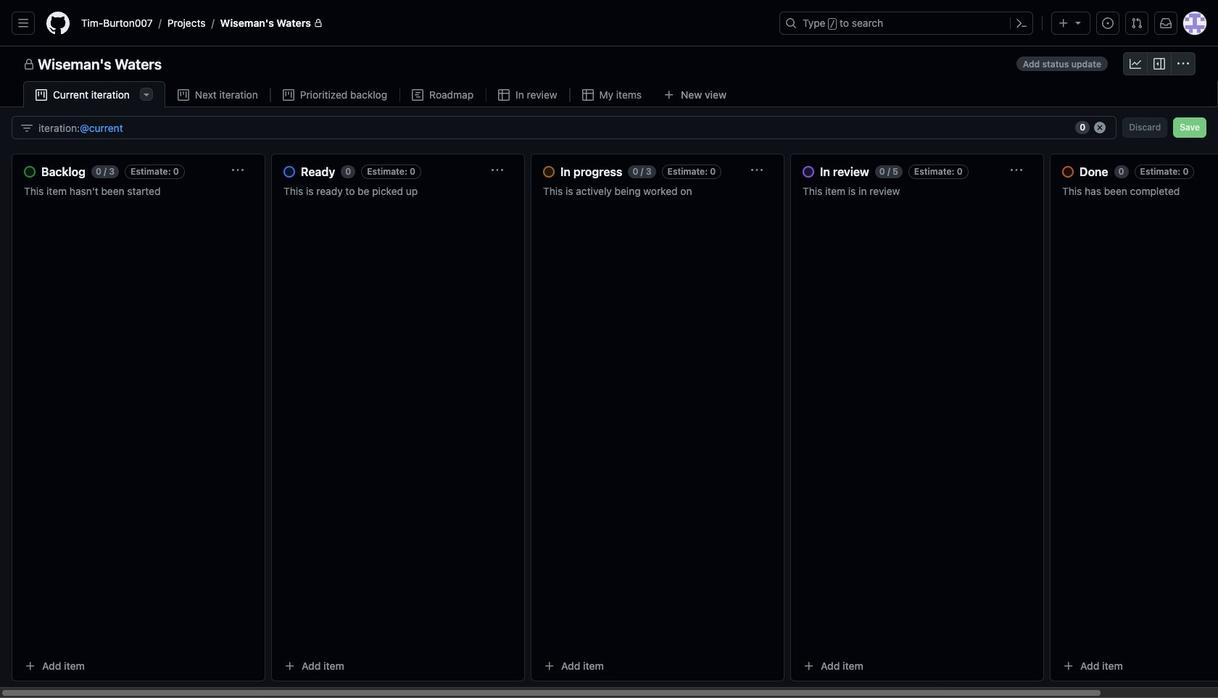 Task type: vqa. For each thing, say whether or not it's contained in the screenshot.
triangle down Icon
yes



Task type: locate. For each thing, give the bounding box(es) containing it.
git pull request image
[[1132, 17, 1144, 29]]

list
[[75, 12, 771, 35]]

tab list
[[23, 81, 760, 108]]

lock image
[[314, 19, 323, 28]]

sc 9kayk9 0 image
[[1130, 58, 1142, 70], [1178, 58, 1190, 70], [283, 89, 294, 101], [499, 89, 510, 101], [582, 89, 594, 101], [21, 122, 33, 134]]

tab panel
[[0, 107, 1219, 699]]

notifications image
[[1161, 17, 1173, 29]]

sc 9kayk9 0 image
[[1154, 58, 1166, 70], [23, 59, 35, 70], [36, 89, 47, 101], [178, 89, 189, 101], [412, 89, 424, 101]]

view filters region
[[12, 116, 1207, 139]]

plus image
[[1059, 17, 1070, 29]]



Task type: describe. For each thing, give the bounding box(es) containing it.
command palette image
[[1017, 17, 1028, 29]]

Filter by keyword or by field field
[[38, 117, 1070, 139]]

clear filter image
[[1095, 122, 1107, 134]]

project navigation
[[0, 46, 1219, 81]]

view options for current iteration image
[[141, 89, 152, 100]]

homepage image
[[46, 12, 70, 35]]

issue opened image
[[1103, 17, 1114, 29]]

triangle down image
[[1073, 17, 1085, 28]]



